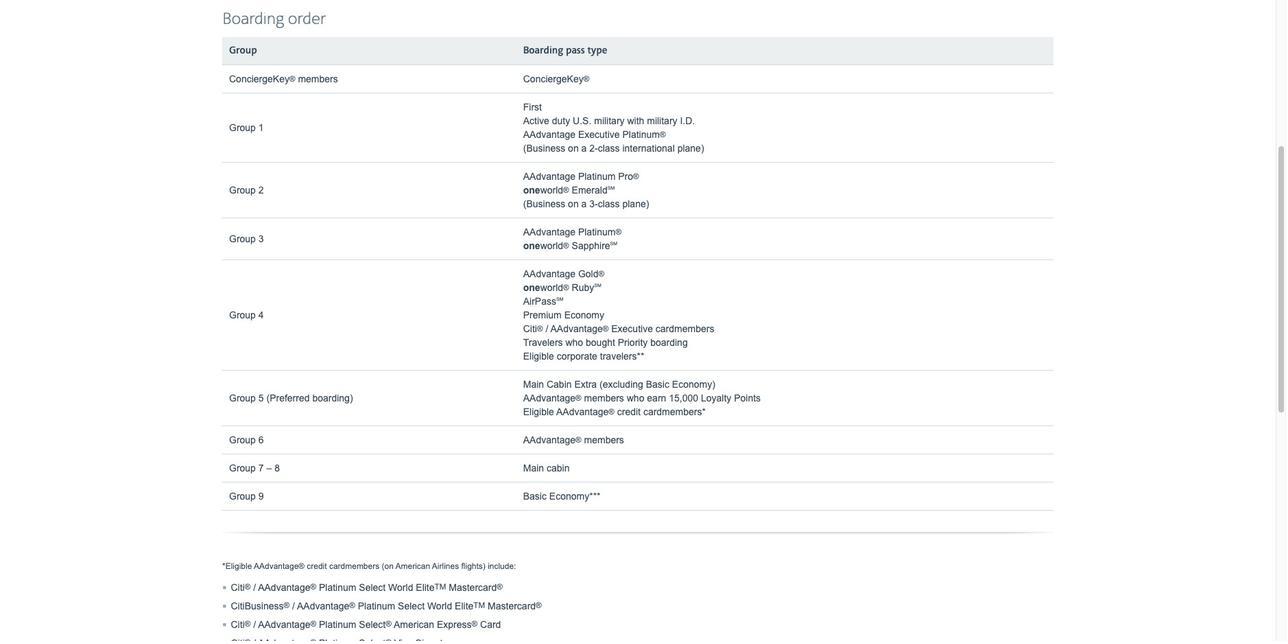 Task type: describe. For each thing, give the bounding box(es) containing it.
international
[[623, 143, 675, 154]]

7
[[259, 462, 264, 473]]

earn
[[647, 392, 667, 403]]

boarding for boarding pass type
[[524, 44, 564, 57]]

basic economy***
[[524, 491, 601, 502]]

aadvantage down cabin
[[524, 392, 576, 403]]

citi ® / aadvantage ® platinum select ® american express ® card
[[231, 619, 501, 630]]

*eligible
[[222, 561, 252, 571]]

conciergekey ®
[[524, 73, 590, 84]]

on inside first active duty u.s. military with military i.d. aadvantage executive platinum ® (business on a 2-class international plane)
[[568, 143, 579, 154]]

cabin
[[547, 462, 570, 473]]

type
[[588, 44, 608, 57]]

® inside *eligible aadvantage ® credit cardmembers (on american airlines flights) include:
[[299, 561, 305, 570]]

economy
[[565, 309, 605, 320]]

conciergekey for conciergekey ®
[[524, 73, 584, 84]]

pass
[[566, 44, 585, 57]]

0 horizontal spatial credit
[[307, 561, 327, 571]]

4
[[259, 309, 264, 320]]

cardmembers inside aadvantage gold ® one world ® ruby℠ airpass℠ premium economy citi ® / aadvantage ® executive cardmembers travelers who bought priority boarding eligible corporate travelers**
[[656, 323, 715, 334]]

select for citi
[[359, 582, 386, 593]]

*eligible aadvantage ® credit cardmembers (on american airlines flights) include:
[[222, 561, 516, 571]]

a inside "aadvantage platinum pro ® one world ® emerald℠ (business on a 3-class plane)"
[[582, 198, 587, 209]]

boarding for boarding order
[[222, 9, 284, 29]]

elite for citibusiness
[[455, 600, 474, 611]]

who inside main cabin extra (excluding basic economy) aadvantage ® members who earn 15,000 loyalty points eligible aadvantage ® credit cardmembers*
[[627, 392, 645, 403]]

group 7 – 8
[[229, 462, 280, 473]]

duty
[[552, 115, 571, 126]]

aadvantage down citibusiness
[[258, 619, 311, 630]]

boarding order
[[222, 9, 326, 29]]

gold
[[579, 268, 599, 279]]

group for group 6
[[229, 434, 256, 445]]

one for platinum
[[524, 240, 541, 251]]

tm for citi
[[435, 582, 446, 591]]

points
[[735, 392, 761, 403]]

group 2
[[229, 184, 264, 195]]

(excluding
[[600, 379, 644, 390]]

aadvantage up main cabin on the bottom of the page
[[524, 434, 576, 445]]

2
[[259, 184, 264, 195]]

travelers**
[[600, 351, 645, 362]]

aadvantage gold ® one world ® ruby℠ airpass℠ premium economy citi ® / aadvantage ® executive cardmembers travelers who bought priority boarding eligible corporate travelers**
[[524, 268, 715, 362]]

group for group 5 (preferred boarding)
[[229, 392, 256, 403]]

conciergekey ® members
[[229, 73, 338, 84]]

–
[[267, 462, 272, 473]]

aadvantage ® members
[[524, 434, 625, 445]]

group 6
[[229, 434, 264, 445]]

platinum inside "aadvantage platinum pro ® one world ® emerald℠ (business on a 3-class plane)"
[[579, 171, 616, 182]]

world for gold
[[541, 282, 564, 293]]

flights)
[[462, 561, 486, 571]]

executive inside first active duty u.s. military with military i.d. aadvantage executive platinum ® (business on a 2-class international plane)
[[579, 129, 620, 140]]

aadvantage up the "citi ® / aadvantage ® platinum select ® american express ® card"
[[297, 600, 350, 611]]

card
[[480, 619, 501, 630]]

3
[[259, 233, 264, 244]]

aadvantage right *eligible
[[254, 561, 299, 571]]

ruby℠
[[572, 282, 602, 293]]

(on
[[382, 561, 394, 571]]

group 4
[[229, 309, 264, 320]]

group for group 1
[[229, 122, 256, 133]]

/ for citi ® / aadvantage ® platinum select ® american express ® card
[[253, 619, 256, 630]]

citi inside aadvantage gold ® one world ® ruby℠ airpass℠ premium economy citi ® / aadvantage ® executive cardmembers travelers who bought priority boarding eligible corporate travelers**
[[524, 323, 537, 334]]

® inside aadvantage ® members
[[576, 435, 582, 444]]

members inside main cabin extra (excluding basic economy) aadvantage ® members who earn 15,000 loyalty points eligible aadvantage ® credit cardmembers*
[[584, 392, 625, 403]]

world inside "aadvantage platinum pro ® one world ® emerald℠ (business on a 3-class plane)"
[[541, 184, 564, 195]]

citi for elite
[[231, 582, 245, 593]]

2-
[[590, 143, 598, 154]]

main cabin
[[524, 462, 570, 473]]

8
[[275, 462, 280, 473]]

i.d.
[[681, 115, 695, 126]]

mastercard for citi
[[449, 582, 497, 593]]

conciergekey for conciergekey ® members
[[229, 73, 290, 84]]

main for main cabin extra (excluding basic economy) aadvantage ® members who earn 15,000 loyalty points eligible aadvantage ® credit cardmembers*
[[524, 379, 544, 390]]

members for conciergekey
[[298, 73, 338, 84]]

extra
[[575, 379, 597, 390]]

aadvantage platinum ® one world ® sapphire℠
[[524, 226, 622, 251]]

boarding
[[651, 337, 688, 348]]

plane) inside "aadvantage platinum pro ® one world ® emerald℠ (business on a 3-class plane)"
[[623, 198, 650, 209]]

boarding pass type
[[524, 44, 608, 57]]

boarding)
[[313, 392, 353, 403]]

corporate
[[557, 351, 598, 362]]

airlines
[[432, 561, 459, 571]]

9
[[259, 491, 264, 502]]

group for group 4
[[229, 309, 256, 320]]

sapphire℠
[[572, 240, 618, 251]]

include:
[[488, 561, 516, 571]]

cabin
[[547, 379, 572, 390]]

1 vertical spatial american
[[394, 619, 435, 630]]

one inside "aadvantage platinum pro ® one world ® emerald℠ (business on a 3-class plane)"
[[524, 184, 541, 195]]

airpass℠
[[524, 296, 564, 307]]

1 vertical spatial basic
[[524, 491, 547, 502]]

u.s.
[[573, 115, 592, 126]]

credit inside main cabin extra (excluding basic economy) aadvantage ® members who earn 15,000 loyalty points eligible aadvantage ® credit cardmembers*
[[618, 406, 641, 417]]

group for group
[[229, 44, 257, 57]]

main cabin extra (excluding basic economy) aadvantage ® members who earn 15,000 loyalty points eligible aadvantage ® credit cardmembers*
[[524, 379, 761, 417]]

(preferred
[[267, 392, 310, 403]]

aadvantage down economy
[[551, 323, 603, 334]]



Task type: locate. For each thing, give the bounding box(es) containing it.
1 on from the top
[[568, 143, 579, 154]]

economy)
[[673, 379, 716, 390]]

1 vertical spatial plane)
[[623, 198, 650, 209]]

(business up aadvantage platinum ® one world ® sapphire℠
[[524, 198, 566, 209]]

group left 3
[[229, 233, 256, 244]]

eligible inside aadvantage gold ® one world ® ruby℠ airpass℠ premium economy citi ® / aadvantage ® executive cardmembers travelers who bought priority boarding eligible corporate travelers**
[[524, 351, 555, 362]]

1 military from the left
[[595, 115, 625, 126]]

1 vertical spatial one
[[524, 240, 541, 251]]

citi for american
[[231, 619, 245, 630]]

1 vertical spatial world
[[541, 240, 564, 251]]

0 vertical spatial on
[[568, 143, 579, 154]]

basic up earn at the right
[[646, 379, 670, 390]]

platinum inside first active duty u.s. military with military i.d. aadvantage executive platinum ® (business on a 2-class international plane)
[[623, 129, 660, 140]]

0 vertical spatial world
[[389, 582, 414, 593]]

world inside aadvantage platinum ® one world ® sapphire℠
[[541, 240, 564, 251]]

select down citi ® / aadvantage ® platinum select world elite tm mastercard ®
[[398, 600, 425, 611]]

group
[[229, 44, 257, 57], [229, 122, 256, 133], [229, 184, 256, 195], [229, 233, 256, 244], [229, 309, 256, 320], [229, 392, 256, 403], [229, 434, 256, 445], [229, 462, 256, 473], [229, 491, 256, 502]]

2 class from the top
[[598, 198, 620, 209]]

aadvantage up emerald℠
[[524, 171, 576, 182]]

mastercard down 'flights)'
[[449, 582, 497, 593]]

0 vertical spatial cardmembers
[[656, 323, 715, 334]]

citibusiness ® / aadvantage ® platinum select world elite tm mastercard ®
[[231, 600, 542, 611]]

one for gold
[[524, 282, 541, 293]]

2 vertical spatial select
[[359, 619, 386, 630]]

1 vertical spatial main
[[524, 462, 544, 473]]

boarding
[[222, 9, 284, 29], [524, 44, 564, 57]]

american down citibusiness ® / aadvantage ® platinum select world elite tm mastercard ®
[[394, 619, 435, 630]]

2 group from the top
[[229, 122, 256, 133]]

with
[[628, 115, 645, 126]]

group left 7
[[229, 462, 256, 473]]

group left "2"
[[229, 184, 256, 195]]

0 horizontal spatial basic
[[524, 491, 547, 502]]

select down citibusiness ® / aadvantage ® platinum select world elite tm mastercard ®
[[359, 619, 386, 630]]

1 horizontal spatial conciergekey
[[524, 73, 584, 84]]

first active duty u.s. military with military i.d. aadvantage executive platinum ® (business on a 2-class international plane)
[[524, 101, 705, 154]]

2 conciergekey from the left
[[524, 73, 584, 84]]

0 vertical spatial executive
[[579, 129, 620, 140]]

3 world from the top
[[541, 282, 564, 293]]

class inside first active duty u.s. military with military i.d. aadvantage executive platinum ® (business on a 2-class international plane)
[[598, 143, 620, 154]]

3 one from the top
[[524, 282, 541, 293]]

group 3
[[229, 233, 264, 244]]

world for citi
[[389, 582, 414, 593]]

on left 3-
[[568, 198, 579, 209]]

1 main from the top
[[524, 379, 544, 390]]

one inside aadvantage platinum ® one world ® sapphire℠
[[524, 240, 541, 251]]

citi
[[524, 323, 537, 334], [231, 582, 245, 593], [231, 619, 245, 630]]

plane)
[[678, 143, 705, 154], [623, 198, 650, 209]]

conciergekey down boarding pass type
[[524, 73, 584, 84]]

elite down airlines
[[416, 582, 435, 593]]

0 vertical spatial a
[[582, 143, 587, 154]]

executive up priority
[[612, 323, 653, 334]]

credit down (excluding
[[618, 406, 641, 417]]

0 vertical spatial plane)
[[678, 143, 705, 154]]

0 vertical spatial (business
[[524, 143, 566, 154]]

premium
[[524, 309, 562, 320]]

/ down citibusiness
[[253, 619, 256, 630]]

credit up citi ® / aadvantage ® platinum select world elite tm mastercard ®
[[307, 561, 327, 571]]

0 vertical spatial boarding
[[222, 9, 284, 29]]

citi down premium
[[524, 323, 537, 334]]

group 1
[[229, 122, 264, 133]]

elite for citi
[[416, 582, 435, 593]]

aadvantage down duty on the left top of the page
[[524, 129, 576, 140]]

0 vertical spatial mastercard
[[449, 582, 497, 593]]

3-
[[590, 198, 598, 209]]

priority
[[618, 337, 648, 348]]

elite
[[416, 582, 435, 593], [455, 600, 474, 611]]

(business inside "aadvantage platinum pro ® one world ® emerald℠ (business on a 3-class plane)"
[[524, 198, 566, 209]]

aadvantage up sapphire℠
[[524, 226, 576, 237]]

2 one from the top
[[524, 240, 541, 251]]

1 vertical spatial mastercard
[[488, 600, 536, 611]]

mastercard up card
[[488, 600, 536, 611]]

1 horizontal spatial military
[[647, 115, 678, 126]]

0 horizontal spatial world
[[389, 582, 414, 593]]

select
[[359, 582, 386, 593], [398, 600, 425, 611], [359, 619, 386, 630]]

1 horizontal spatial tm
[[474, 600, 485, 609]]

group 5 (preferred boarding)
[[229, 392, 353, 403]]

0 horizontal spatial boarding
[[222, 9, 284, 29]]

1 vertical spatial a
[[582, 198, 587, 209]]

select for citibusiness
[[398, 600, 425, 611]]

1 vertical spatial select
[[398, 600, 425, 611]]

class down emerald℠
[[598, 198, 620, 209]]

world inside aadvantage gold ® one world ® ruby℠ airpass℠ premium economy citi ® / aadvantage ® executive cardmembers travelers who bought priority boarding eligible corporate travelers**
[[541, 282, 564, 293]]

who down (excluding
[[627, 392, 645, 403]]

tm for citibusiness
[[474, 600, 485, 609]]

® inside conciergekey ®
[[584, 74, 590, 83]]

who
[[566, 337, 584, 348], [627, 392, 645, 403]]

express
[[437, 619, 472, 630]]

loyalty
[[701, 392, 732, 403]]

1
[[259, 122, 264, 133]]

1 a from the top
[[582, 143, 587, 154]]

citibusiness
[[231, 600, 284, 611]]

credit
[[618, 406, 641, 417], [307, 561, 327, 571]]

aadvantage up citibusiness
[[258, 582, 311, 593]]

elite up express
[[455, 600, 474, 611]]

basic down main cabin on the bottom of the page
[[524, 491, 547, 502]]

one inside aadvantage gold ® one world ® ruby℠ airpass℠ premium economy citi ® / aadvantage ® executive cardmembers travelers who bought priority boarding eligible corporate travelers**
[[524, 282, 541, 293]]

0 vertical spatial select
[[359, 582, 386, 593]]

basic
[[646, 379, 670, 390], [524, 491, 547, 502]]

group for group 2
[[229, 184, 256, 195]]

world up the airpass℠
[[541, 282, 564, 293]]

executive
[[579, 129, 620, 140], [612, 323, 653, 334]]

citi down citibusiness
[[231, 619, 245, 630]]

1 vertical spatial elite
[[455, 600, 474, 611]]

tm inside citibusiness ® / aadvantage ® platinum select world elite tm mastercard ®
[[474, 600, 485, 609]]

0 vertical spatial class
[[598, 143, 620, 154]]

1 vertical spatial cardmembers
[[329, 561, 380, 571]]

1 vertical spatial (business
[[524, 198, 566, 209]]

aadvantage inside aadvantage platinum ® one world ® sapphire℠
[[524, 226, 576, 237]]

1 vertical spatial citi
[[231, 582, 245, 593]]

main
[[524, 379, 544, 390], [524, 462, 544, 473]]

a left 2-
[[582, 143, 587, 154]]

american
[[396, 561, 430, 571], [394, 619, 435, 630]]

select down *eligible aadvantage ® credit cardmembers (on american airlines flights) include:
[[359, 582, 386, 593]]

economy***
[[550, 491, 601, 502]]

world up express
[[428, 600, 452, 611]]

conciergekey up '1'
[[229, 73, 290, 84]]

group 9
[[229, 491, 264, 502]]

2 world from the top
[[541, 240, 564, 251]]

0 horizontal spatial cardmembers
[[329, 561, 380, 571]]

2 vertical spatial members
[[584, 434, 625, 445]]

on inside "aadvantage platinum pro ® one world ® emerald℠ (business on a 3-class plane)"
[[568, 198, 579, 209]]

15,000
[[669, 392, 699, 403]]

1 vertical spatial members
[[584, 392, 625, 403]]

main inside main cabin extra (excluding basic economy) aadvantage ® members who earn 15,000 loyalty points eligible aadvantage ® credit cardmembers*
[[524, 379, 544, 390]]

group left 5
[[229, 392, 256, 403]]

4 group from the top
[[229, 233, 256, 244]]

aadvantage down extra
[[557, 406, 609, 417]]

0 horizontal spatial elite
[[416, 582, 435, 593]]

military left the "with"
[[595, 115, 625, 126]]

world for platinum
[[541, 240, 564, 251]]

1 vertical spatial tm
[[474, 600, 485, 609]]

1 horizontal spatial cardmembers
[[656, 323, 715, 334]]

pro
[[619, 171, 634, 182]]

group for group 7 – 8
[[229, 462, 256, 473]]

1 horizontal spatial boarding
[[524, 44, 564, 57]]

class up pro
[[598, 143, 620, 154]]

0 vertical spatial basic
[[646, 379, 670, 390]]

aadvantage up the airpass℠
[[524, 268, 576, 279]]

1 vertical spatial executive
[[612, 323, 653, 334]]

2 on from the top
[[568, 198, 579, 209]]

travelers
[[524, 337, 563, 348]]

class inside "aadvantage platinum pro ® one world ® emerald℠ (business on a 3-class plane)"
[[598, 198, 620, 209]]

1 conciergekey from the left
[[229, 73, 290, 84]]

active
[[524, 115, 550, 126]]

plane) down pro
[[623, 198, 650, 209]]

military left i.d.
[[647, 115, 678, 126]]

/
[[546, 323, 549, 334], [253, 582, 256, 593], [292, 600, 295, 611], [253, 619, 256, 630]]

a left 3-
[[582, 198, 587, 209]]

2 main from the top
[[524, 462, 544, 473]]

2 vertical spatial citi
[[231, 619, 245, 630]]

group left 6
[[229, 434, 256, 445]]

group down boarding order
[[229, 44, 257, 57]]

group for group 3
[[229, 233, 256, 244]]

5
[[259, 392, 264, 403]]

1 one from the top
[[524, 184, 541, 195]]

a
[[582, 143, 587, 154], [582, 198, 587, 209]]

world left emerald℠
[[541, 184, 564, 195]]

2 a from the top
[[582, 198, 587, 209]]

®
[[290, 74, 296, 83], [584, 74, 590, 83], [660, 130, 666, 138], [634, 171, 639, 180], [564, 185, 569, 194], [616, 227, 622, 236], [564, 241, 569, 250], [599, 269, 605, 278], [564, 283, 569, 292], [537, 324, 543, 333], [603, 324, 609, 333], [576, 393, 582, 402], [609, 407, 615, 416], [576, 435, 582, 444], [299, 561, 305, 570], [245, 582, 251, 591], [311, 582, 316, 591], [497, 582, 503, 591], [284, 600, 290, 609], [350, 600, 355, 609], [536, 600, 542, 609], [245, 619, 251, 628], [311, 619, 316, 628], [386, 619, 392, 628], [472, 619, 478, 628]]

1 eligible from the top
[[524, 351, 555, 362]]

aadvantage
[[524, 129, 576, 140], [524, 171, 576, 182], [524, 226, 576, 237], [524, 268, 576, 279], [551, 323, 603, 334], [524, 392, 576, 403], [557, 406, 609, 417], [524, 434, 576, 445], [254, 561, 299, 571], [258, 582, 311, 593], [297, 600, 350, 611], [258, 619, 311, 630]]

1 horizontal spatial basic
[[646, 379, 670, 390]]

1 vertical spatial on
[[568, 198, 579, 209]]

members down order
[[298, 73, 338, 84]]

8 group from the top
[[229, 462, 256, 473]]

tm inside citi ® / aadvantage ® platinum select world elite tm mastercard ®
[[435, 582, 446, 591]]

1 vertical spatial class
[[598, 198, 620, 209]]

1 vertical spatial who
[[627, 392, 645, 403]]

boarding up conciergekey ®
[[524, 44, 564, 57]]

1 world from the top
[[541, 184, 564, 195]]

on
[[568, 143, 579, 154], [568, 198, 579, 209]]

group left '1'
[[229, 122, 256, 133]]

world for citibusiness
[[428, 600, 452, 611]]

2 (business from the top
[[524, 198, 566, 209]]

group left 4
[[229, 309, 256, 320]]

6 group from the top
[[229, 392, 256, 403]]

/ for citibusiness ® / aadvantage ® platinum select world elite tm mastercard ®
[[292, 600, 295, 611]]

9 group from the top
[[229, 491, 256, 502]]

2 eligible from the top
[[524, 406, 555, 417]]

0 vertical spatial who
[[566, 337, 584, 348]]

1 vertical spatial credit
[[307, 561, 327, 571]]

group left 9
[[229, 491, 256, 502]]

bought
[[586, 337, 616, 348]]

/ right citibusiness
[[292, 600, 295, 611]]

main for main cabin
[[524, 462, 544, 473]]

0 vertical spatial eligible
[[524, 351, 555, 362]]

eligible down cabin
[[524, 406, 555, 417]]

cardmembers up boarding
[[656, 323, 715, 334]]

members down main cabin extra (excluding basic economy) aadvantage ® members who earn 15,000 loyalty points eligible aadvantage ® credit cardmembers* in the bottom of the page
[[584, 434, 625, 445]]

1 vertical spatial eligible
[[524, 406, 555, 417]]

2 vertical spatial world
[[541, 282, 564, 293]]

mastercard for citibusiness
[[488, 600, 536, 611]]

conciergekey
[[229, 73, 290, 84], [524, 73, 584, 84]]

0 horizontal spatial plane)
[[623, 198, 650, 209]]

plane) down i.d.
[[678, 143, 705, 154]]

1 horizontal spatial who
[[627, 392, 645, 403]]

0 vertical spatial american
[[396, 561, 430, 571]]

1 group from the top
[[229, 44, 257, 57]]

(business inside first active duty u.s. military with military i.d. aadvantage executive platinum ® (business on a 2-class international plane)
[[524, 143, 566, 154]]

1 class from the top
[[598, 143, 620, 154]]

1 vertical spatial boarding
[[524, 44, 564, 57]]

world left sapphire℠
[[541, 240, 564, 251]]

0 vertical spatial main
[[524, 379, 544, 390]]

american right (on
[[396, 561, 430, 571]]

aadvantage inside first active duty u.s. military with military i.d. aadvantage executive platinum ® (business on a 2-class international plane)
[[524, 129, 576, 140]]

members for aadvantage
[[584, 434, 625, 445]]

2 vertical spatial one
[[524, 282, 541, 293]]

military
[[595, 115, 625, 126], [647, 115, 678, 126]]

a inside first active duty u.s. military with military i.d. aadvantage executive platinum ® (business on a 2-class international plane)
[[582, 143, 587, 154]]

eligible
[[524, 351, 555, 362], [524, 406, 555, 417]]

0 vertical spatial credit
[[618, 406, 641, 417]]

7 group from the top
[[229, 434, 256, 445]]

cardmembers
[[656, 323, 715, 334], [329, 561, 380, 571]]

1 horizontal spatial plane)
[[678, 143, 705, 154]]

world up citibusiness ® / aadvantage ® platinum select world elite tm mastercard ®
[[389, 582, 414, 593]]

emerald℠
[[572, 184, 615, 195]]

members
[[298, 73, 338, 84], [584, 392, 625, 403], [584, 434, 625, 445]]

plane) inside first active duty u.s. military with military i.d. aadvantage executive platinum ® (business on a 2-class international plane)
[[678, 143, 705, 154]]

1 horizontal spatial elite
[[455, 600, 474, 611]]

0 vertical spatial citi
[[524, 323, 537, 334]]

group for group 9
[[229, 491, 256, 502]]

0 vertical spatial elite
[[416, 582, 435, 593]]

class
[[598, 143, 620, 154], [598, 198, 620, 209]]

® inside first active duty u.s. military with military i.d. aadvantage executive platinum ® (business on a 2-class international plane)
[[660, 130, 666, 138]]

(business down active
[[524, 143, 566, 154]]

5 group from the top
[[229, 309, 256, 320]]

world
[[389, 582, 414, 593], [428, 600, 452, 611]]

1 horizontal spatial world
[[428, 600, 452, 611]]

world
[[541, 184, 564, 195], [541, 240, 564, 251], [541, 282, 564, 293]]

/ up citibusiness
[[253, 582, 256, 593]]

0 horizontal spatial military
[[595, 115, 625, 126]]

executive up 2-
[[579, 129, 620, 140]]

3 group from the top
[[229, 184, 256, 195]]

0 vertical spatial world
[[541, 184, 564, 195]]

/ up travelers
[[546, 323, 549, 334]]

citi down *eligible
[[231, 582, 245, 593]]

0 vertical spatial members
[[298, 73, 338, 84]]

cardmembers up citi ® / aadvantage ® platinum select world elite tm mastercard ®
[[329, 561, 380, 571]]

first
[[524, 101, 542, 112]]

order
[[288, 9, 326, 29]]

eligible down travelers
[[524, 351, 555, 362]]

one
[[524, 184, 541, 195], [524, 240, 541, 251], [524, 282, 541, 293]]

0 horizontal spatial conciergekey
[[229, 73, 290, 84]]

on left 2-
[[568, 143, 579, 154]]

aadvantage inside "aadvantage platinum pro ® one world ® emerald℠ (business on a 3-class plane)"
[[524, 171, 576, 182]]

1 (business from the top
[[524, 143, 566, 154]]

platinum inside aadvantage platinum ® one world ® sapphire℠
[[579, 226, 616, 237]]

who up corporate
[[566, 337, 584, 348]]

(business
[[524, 143, 566, 154], [524, 198, 566, 209]]

2 military from the left
[[647, 115, 678, 126]]

/ for citi ® / aadvantage ® platinum select world elite tm mastercard ®
[[253, 582, 256, 593]]

0 horizontal spatial who
[[566, 337, 584, 348]]

members down (excluding
[[584, 392, 625, 403]]

/ inside aadvantage gold ® one world ® ruby℠ airpass℠ premium economy citi ® / aadvantage ® executive cardmembers travelers who bought priority boarding eligible corporate travelers**
[[546, 323, 549, 334]]

tm up card
[[474, 600, 485, 609]]

1 horizontal spatial credit
[[618, 406, 641, 417]]

who inside aadvantage gold ® one world ® ruby℠ airpass℠ premium economy citi ® / aadvantage ® executive cardmembers travelers who bought priority boarding eligible corporate travelers**
[[566, 337, 584, 348]]

1 vertical spatial world
[[428, 600, 452, 611]]

aadvantage platinum pro ® one world ® emerald℠ (business on a 3-class plane)
[[524, 171, 650, 209]]

0 vertical spatial tm
[[435, 582, 446, 591]]

boarding left order
[[222, 9, 284, 29]]

6
[[259, 434, 264, 445]]

citi ® / aadvantage ® platinum select world elite tm mastercard ®
[[231, 582, 503, 593]]

tm down airlines
[[435, 582, 446, 591]]

cardmembers*
[[644, 406, 706, 417]]

® inside conciergekey ® members
[[290, 74, 296, 83]]

eligible inside main cabin extra (excluding basic economy) aadvantage ® members who earn 15,000 loyalty points eligible aadvantage ® credit cardmembers*
[[524, 406, 555, 417]]

executive inside aadvantage gold ® one world ® ruby℠ airpass℠ premium economy citi ® / aadvantage ® executive cardmembers travelers who bought priority boarding eligible corporate travelers**
[[612, 323, 653, 334]]

0 horizontal spatial tm
[[435, 582, 446, 591]]

0 vertical spatial one
[[524, 184, 541, 195]]

basic inside main cabin extra (excluding basic economy) aadvantage ® members who earn 15,000 loyalty points eligible aadvantage ® credit cardmembers*
[[646, 379, 670, 390]]

platinum
[[623, 129, 660, 140], [579, 171, 616, 182], [579, 226, 616, 237], [319, 582, 357, 593], [358, 600, 396, 611], [319, 619, 357, 630]]



Task type: vqa. For each thing, say whether or not it's contained in the screenshot.
the middle "members"
yes



